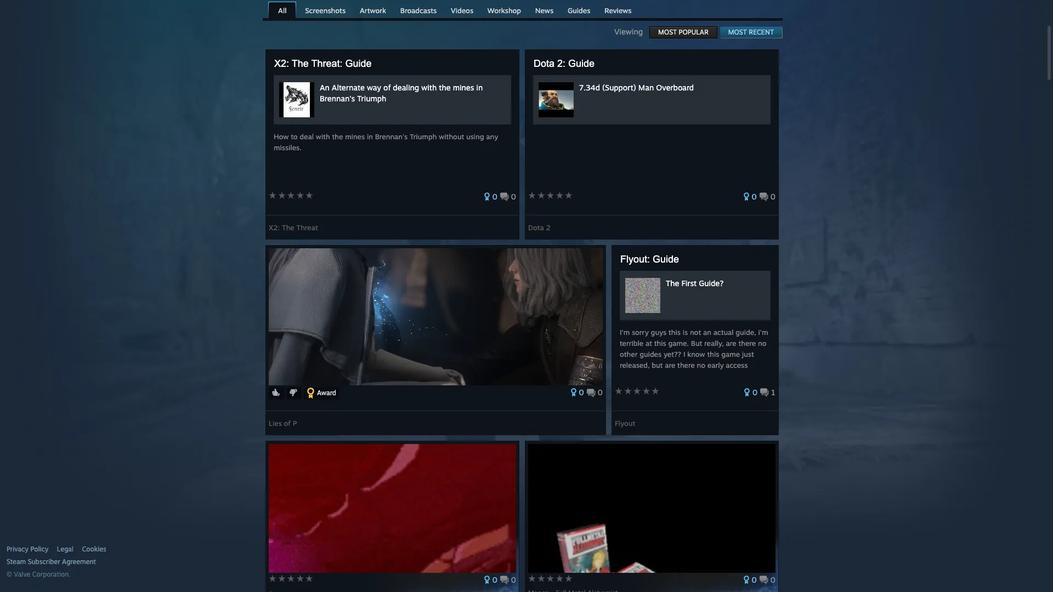 Task type: locate. For each thing, give the bounding box(es) containing it.
most recent link
[[720, 26, 783, 38]]

mines inside how to deal with the mines in brennan's triumph without using any missiles.
[[345, 132, 365, 141]]

0 vertical spatial in
[[477, 83, 483, 92]]

1 vertical spatial of
[[284, 419, 291, 428]]

1 horizontal spatial this
[[669, 328, 681, 337]]

brennan's down "an alternate way of dealing with the mines in brennan's triumph" on the top of page
[[375, 132, 408, 141]]

2 horizontal spatial this
[[708, 350, 720, 359]]

triumph inside how to deal with the mines in brennan's triumph without using any missiles.
[[410, 132, 437, 141]]

brennan's
[[320, 94, 355, 103], [375, 132, 408, 141]]

x2: left threat
[[269, 223, 280, 232]]

1 vertical spatial brennan's
[[375, 132, 408, 141]]

the right dealing
[[439, 83, 451, 92]]

an
[[320, 83, 330, 92]]

1 horizontal spatial in
[[477, 83, 483, 92]]

0 horizontal spatial guide
[[346, 58, 372, 69]]

0 vertical spatial are
[[727, 339, 737, 348]]

0 vertical spatial dota
[[534, 58, 555, 69]]

missiles.
[[274, 143, 302, 152]]

0 horizontal spatial most
[[659, 28, 677, 36]]

in up using
[[477, 83, 483, 92]]

x2: left the threat:
[[274, 58, 289, 69]]

no down "know"
[[697, 361, 706, 370]]

mines right deal
[[345, 132, 365, 141]]

1 horizontal spatial of
[[384, 83, 391, 92]]

threat
[[297, 223, 318, 232]]

of
[[384, 83, 391, 92], [284, 419, 291, 428]]

triumph down way
[[357, 94, 387, 103]]

1 horizontal spatial mines
[[453, 83, 475, 92]]

in
[[477, 83, 483, 92], [367, 132, 373, 141]]

guide right flyout:
[[653, 254, 680, 265]]

brennan's down alternate
[[320, 94, 355, 103]]

just down access
[[744, 372, 756, 381]]

the left the threat:
[[292, 58, 309, 69]]

with right dealing
[[422, 83, 437, 92]]

i right am
[[740, 372, 742, 381]]

award link
[[304, 388, 340, 400]]

x2: the threat: guide
[[274, 58, 372, 69]]

but
[[692, 339, 703, 348]]

1 horizontal spatial triumph
[[410, 132, 437, 141]]

x2: for x2: the threat: guide
[[274, 58, 289, 69]]

1 vertical spatial the
[[282, 223, 295, 232]]

1 vertical spatial triumph
[[410, 132, 437, 141]]

1 horizontal spatial with
[[422, 83, 437, 92]]

with inside how to deal with the mines in brennan's triumph without using any missiles.
[[316, 132, 330, 141]]

in down way
[[367, 132, 373, 141]]

any
[[487, 132, 499, 141]]

this down guys
[[655, 339, 667, 348]]

1 horizontal spatial the
[[439, 83, 451, 92]]

0 horizontal spatial mines
[[345, 132, 365, 141]]

with right deal
[[316, 132, 330, 141]]

0 horizontal spatial with
[[316, 132, 330, 141]]

cookies
[[82, 546, 106, 554]]

or
[[719, 372, 726, 381]]

how
[[274, 132, 289, 141]]

0 vertical spatial mines
[[453, 83, 475, 92]]

2
[[547, 223, 551, 232]]

guides
[[640, 350, 662, 359], [695, 372, 717, 381]]

the
[[439, 83, 451, 92], [332, 132, 343, 141]]

1 vertical spatial mines
[[345, 132, 365, 141]]

the left first
[[666, 279, 680, 288]]

screenshots
[[305, 6, 346, 15]]

this down really, in the bottom right of the page
[[708, 350, 720, 359]]

1 most from the left
[[659, 28, 677, 36]]

reviews link
[[600, 2, 638, 18]]

1 vertical spatial no
[[697, 361, 706, 370]]

0 horizontal spatial brennan's
[[320, 94, 355, 103]]

©
[[7, 571, 12, 579]]

0 vertical spatial with
[[422, 83, 437, 92]]

1 horizontal spatial most
[[729, 28, 748, 36]]

flyout:
[[621, 254, 650, 265]]

triumph inside "an alternate way of dealing with the mines in brennan's triumph"
[[357, 94, 387, 103]]

alternate
[[332, 83, 365, 92]]

guides down early
[[695, 372, 717, 381]]

flyout
[[615, 419, 636, 428]]

guide right 2: at top
[[569, 58, 595, 69]]

with
[[422, 83, 437, 92], [316, 132, 330, 141]]

no down 'i'm'
[[759, 339, 767, 348]]

0 horizontal spatial i
[[684, 350, 686, 359]]

0
[[493, 192, 498, 201], [512, 192, 517, 201], [752, 192, 757, 201], [771, 192, 776, 201], [579, 388, 585, 397], [598, 388, 603, 397], [753, 388, 758, 397], [493, 576, 498, 585], [512, 576, 517, 585], [752, 576, 757, 585], [771, 576, 776, 585]]

most for most popular
[[659, 28, 677, 36]]

most left popular at the right top of the page
[[659, 28, 677, 36]]

0 vertical spatial guides
[[640, 350, 662, 359]]

0 vertical spatial there
[[739, 339, 757, 348]]

award
[[317, 389, 337, 397]]

most
[[659, 28, 677, 36], [729, 28, 748, 36]]

of left p at the bottom left of page
[[284, 419, 291, 428]]

0 horizontal spatial the
[[332, 132, 343, 141]]

viewing
[[615, 27, 650, 36]]

1 vertical spatial i
[[740, 372, 742, 381]]

guys
[[651, 328, 667, 337]]

mines up using
[[453, 83, 475, 92]]

1 vertical spatial guides
[[695, 372, 717, 381]]

deal
[[300, 132, 314, 141]]

1 vertical spatial dota
[[529, 223, 544, 232]]

1 vertical spatial this
[[655, 339, 667, 348]]

i
[[684, 350, 686, 359], [740, 372, 742, 381]]

1 horizontal spatial no
[[759, 339, 767, 348]]

just up access
[[743, 350, 755, 359]]

most left recent
[[729, 28, 748, 36]]

1 vertical spatial the
[[332, 132, 343, 141]]

all link
[[268, 2, 297, 19]]

0 vertical spatial brennan's
[[320, 94, 355, 103]]

privacy policy
[[7, 546, 49, 554]]

posted
[[670, 372, 693, 381]]

steam
[[7, 558, 26, 567]]

0 vertical spatial x2:
[[274, 58, 289, 69]]

first
[[682, 279, 697, 288]]

most popular
[[659, 28, 709, 36]]

the right deal
[[332, 132, 343, 141]]

0 vertical spatial the
[[439, 83, 451, 92]]

triumph left the without
[[410, 132, 437, 141]]

1 horizontal spatial brennan's
[[375, 132, 408, 141]]

1 vertical spatial in
[[367, 132, 373, 141]]

1 vertical spatial x2:
[[269, 223, 280, 232]]

2 vertical spatial the
[[666, 279, 680, 288]]

0 horizontal spatial no
[[697, 361, 706, 370]]

2 most from the left
[[729, 28, 748, 36]]

i right yet??
[[684, 350, 686, 359]]

1 horizontal spatial there
[[739, 339, 757, 348]]

to
[[291, 132, 298, 141]]

mines
[[453, 83, 475, 92], [345, 132, 365, 141]]

artwork link
[[355, 2, 392, 18]]

2:
[[558, 58, 566, 69]]

1 horizontal spatial are
[[727, 339, 737, 348]]

triumph
[[357, 94, 387, 103], [410, 132, 437, 141]]

x2: the threat
[[269, 223, 318, 232]]

sorry
[[632, 328, 649, 337]]

guide,
[[736, 328, 757, 337]]

legal link
[[57, 546, 74, 554]]

0 vertical spatial the
[[292, 58, 309, 69]]

flyout: guide
[[621, 254, 680, 265]]

corporation.
[[32, 571, 71, 579]]

there down guide,
[[739, 339, 757, 348]]

guide up alternate
[[346, 58, 372, 69]]

news link
[[530, 2, 559, 18]]

dota left 2: at top
[[534, 58, 555, 69]]

game
[[722, 350, 741, 359]]

dota left 2 at the top right of the page
[[529, 223, 544, 232]]

0 horizontal spatial of
[[284, 419, 291, 428]]

dealing
[[393, 83, 419, 92]]

of right way
[[384, 83, 391, 92]]

dota 2
[[529, 223, 551, 232]]

0 vertical spatial triumph
[[357, 94, 387, 103]]

just
[[743, 350, 755, 359], [744, 372, 756, 381]]

most popular link
[[650, 26, 718, 38]]

0 horizontal spatial there
[[678, 361, 695, 370]]

0 horizontal spatial triumph
[[357, 94, 387, 103]]

the left threat
[[282, 223, 295, 232]]

are up game
[[727, 339, 737, 348]]

the inside "an alternate way of dealing with the mines in brennan's triumph"
[[439, 83, 451, 92]]

0 vertical spatial no
[[759, 339, 767, 348]]

are
[[727, 339, 737, 348], [665, 361, 676, 370]]

p
[[293, 419, 297, 428]]

7.34d
[[580, 83, 601, 92]]

0 horizontal spatial in
[[367, 132, 373, 141]]

0 horizontal spatial are
[[665, 361, 676, 370]]

using
[[467, 132, 484, 141]]

are down yet??
[[665, 361, 676, 370]]

2 vertical spatial this
[[708, 350, 720, 359]]

1 vertical spatial with
[[316, 132, 330, 141]]

there up posted
[[678, 361, 695, 370]]

0 vertical spatial this
[[669, 328, 681, 337]]

this left is
[[669, 328, 681, 337]]

guides down at
[[640, 350, 662, 359]]

brennan's inside how to deal with the mines in brennan's triumph without using any missiles.
[[375, 132, 408, 141]]

0 vertical spatial of
[[384, 83, 391, 92]]

the for threat
[[282, 223, 295, 232]]

i'm sorry guys this is not an actual guide, i'm terrible at this game. but really, are there no other guides yet?? i know this game just released, but are there no early access people that've posted guides or am i just stupid?
[[620, 328, 769, 392]]



Task type: vqa. For each thing, say whether or not it's contained in the screenshot.
You can start a chat with friends or's chat
no



Task type: describe. For each thing, give the bounding box(es) containing it.
cookies link
[[82, 546, 106, 554]]

in inside "an alternate way of dealing with the mines in brennan's triumph"
[[477, 83, 483, 92]]

0 vertical spatial i
[[684, 350, 686, 359]]

terrible
[[620, 339, 644, 348]]

1 vertical spatial are
[[665, 361, 676, 370]]

overboard
[[657, 83, 695, 92]]

agreement
[[62, 558, 96, 567]]

1
[[772, 388, 776, 397]]

brennan's inside "an alternate way of dealing with the mines in brennan's triumph"
[[320, 94, 355, 103]]

know
[[688, 350, 706, 359]]

privacy policy link
[[7, 546, 49, 554]]

at
[[646, 339, 653, 348]]

workshop
[[488, 6, 522, 15]]

the inside how to deal with the mines in brennan's triumph without using any missiles.
[[332, 132, 343, 141]]

1 vertical spatial there
[[678, 361, 695, 370]]

workshop link
[[482, 2, 527, 18]]

dota 2: guide
[[534, 58, 595, 69]]

most for most recent
[[729, 28, 748, 36]]

dota for dota 2
[[529, 223, 544, 232]]

of inside "an alternate way of dealing with the mines in brennan's triumph"
[[384, 83, 391, 92]]

steam subscriber agreement link
[[7, 558, 260, 567]]

broadcasts
[[401, 6, 437, 15]]

guides link
[[563, 2, 596, 18]]

but
[[652, 361, 663, 370]]

(support)
[[603, 83, 637, 92]]

am
[[728, 372, 738, 381]]

guide?
[[700, 279, 724, 288]]

mines inside "an alternate way of dealing with the mines in brennan's triumph"
[[453, 83, 475, 92]]

all
[[278, 6, 287, 15]]

i'm
[[759, 328, 769, 337]]

videos link
[[446, 2, 479, 18]]

other
[[620, 350, 638, 359]]

2 horizontal spatial guide
[[653, 254, 680, 265]]

lies of p
[[269, 419, 297, 428]]

an
[[704, 328, 712, 337]]

news
[[536, 6, 554, 15]]

lies
[[269, 419, 282, 428]]

most recent
[[729, 28, 775, 36]]

i'm
[[620, 328, 630, 337]]

screenshots link
[[300, 2, 351, 18]]

stupid?
[[620, 383, 644, 392]]

yet??
[[664, 350, 682, 359]]

actual
[[714, 328, 734, 337]]

lies of p link
[[269, 416, 297, 428]]

recent
[[749, 28, 775, 36]]

guides
[[568, 6, 591, 15]]

flyout link
[[615, 416, 636, 428]]

dota 2 link
[[529, 220, 551, 232]]

an alternate way of dealing with the mines in brennan's triumph
[[320, 83, 483, 103]]

privacy
[[7, 546, 29, 554]]

without
[[439, 132, 465, 141]]

game.
[[669, 339, 689, 348]]

people
[[620, 372, 643, 381]]

how to deal with the mines in brennan's triumph without using any missiles.
[[274, 132, 499, 152]]

reviews
[[605, 6, 632, 15]]

0 horizontal spatial this
[[655, 339, 667, 348]]

not
[[691, 328, 702, 337]]

0 horizontal spatial guides
[[640, 350, 662, 359]]

0 vertical spatial just
[[743, 350, 755, 359]]

that've
[[645, 372, 668, 381]]

way
[[367, 83, 382, 92]]

with inside "an alternate way of dealing with the mines in brennan's triumph"
[[422, 83, 437, 92]]

threat:
[[311, 58, 343, 69]]

policy
[[30, 546, 49, 554]]

popular
[[679, 28, 709, 36]]

valve
[[14, 571, 30, 579]]

1 vertical spatial just
[[744, 372, 756, 381]]

broadcasts link
[[395, 2, 443, 18]]

dota for dota 2: guide
[[534, 58, 555, 69]]

1 horizontal spatial i
[[740, 372, 742, 381]]

legal
[[57, 546, 74, 554]]

in inside how to deal with the mines in brennan's triumph without using any missiles.
[[367, 132, 373, 141]]

artwork
[[360, 6, 386, 15]]

released,
[[620, 361, 650, 370]]

x2: the threat link
[[269, 220, 318, 232]]

early
[[708, 361, 724, 370]]

videos
[[451, 6, 474, 15]]

the for threat:
[[292, 58, 309, 69]]

the first guide?
[[666, 279, 724, 288]]

x2: for x2: the threat
[[269, 223, 280, 232]]

1 horizontal spatial guide
[[569, 58, 595, 69]]

really,
[[705, 339, 725, 348]]

subscriber
[[28, 558, 60, 567]]

man
[[639, 83, 655, 92]]

1 horizontal spatial guides
[[695, 372, 717, 381]]

cookies steam subscriber agreement © valve corporation.
[[7, 546, 106, 579]]



